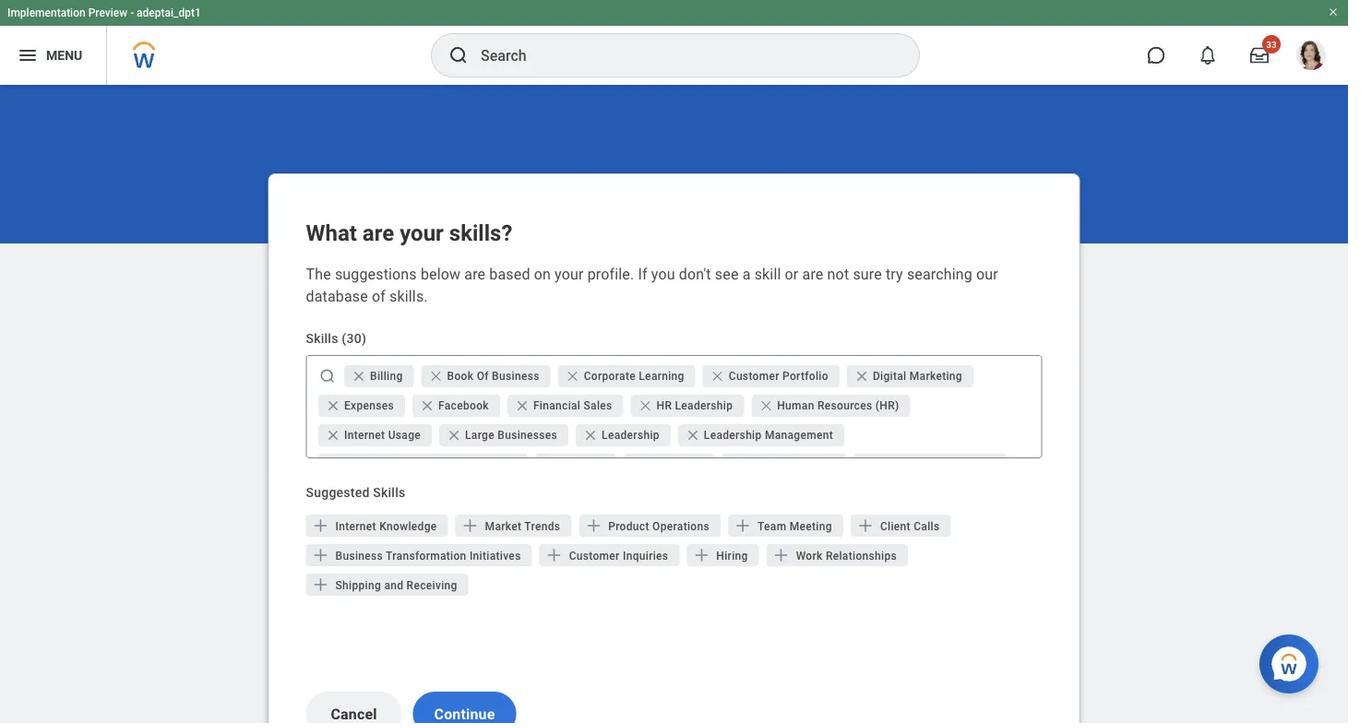 Task type: describe. For each thing, give the bounding box(es) containing it.
if
[[638, 265, 648, 283]]

initiatives
[[470, 550, 521, 563]]

receiving
[[407, 580, 458, 593]]

suggested
[[306, 485, 370, 500]]

knowledge
[[380, 521, 437, 534]]

internet usage
[[344, 429, 421, 442]]

expenses
[[344, 400, 394, 413]]

the
[[306, 265, 331, 283]]

large
[[465, 429, 494, 442]]

0 vertical spatial your
[[400, 220, 444, 247]]

remove image for facebook
[[420, 399, 434, 414]]

or
[[785, 265, 799, 283]]

leadership right "hr"
[[675, 400, 733, 413]]

don't
[[679, 265, 712, 283]]

the suggestions below are based on your profile. if you don't see a skill or are not sure try searching our database of skills.
[[306, 265, 999, 305]]

database
[[306, 288, 368, 305]]

what
[[306, 220, 357, 247]]

leadership management
[[704, 429, 833, 442]]

menu banner
[[0, 0, 1349, 85]]

preview
[[88, 6, 128, 19]]

book of business
[[447, 370, 539, 383]]

implementation preview -   adeptai_dpt1
[[7, 6, 201, 19]]

cancel
[[331, 706, 377, 723]]

marketing
[[910, 370, 963, 383]]

remove image for leadership management
[[685, 428, 700, 443]]

resources
[[818, 400, 872, 413]]

see
[[715, 265, 739, 283]]

remove image for customer portfolio
[[710, 369, 725, 384]]

below
[[421, 265, 461, 283]]

1 horizontal spatial skills
[[373, 485, 406, 500]]

customer inquiries
[[569, 550, 669, 563]]

you
[[652, 265, 676, 283]]

remove image for corporate learning
[[565, 369, 580, 384]]

plus image for market trends
[[461, 517, 480, 535]]

internet knowledge
[[336, 521, 437, 534]]

corporate
[[584, 370, 636, 383]]

relationships
[[826, 550, 897, 563]]

remove image for financial sales
[[515, 399, 529, 414]]

plus image for work relationships
[[772, 547, 791, 565]]

hr leadership
[[656, 400, 733, 413]]

hr
[[656, 400, 672, 413]]

inquiries
[[623, 550, 669, 563]]

inbox large image
[[1251, 46, 1270, 65]]

skills (30)
[[306, 331, 367, 346]]

menu button
[[0, 26, 106, 85]]

corporate learning
[[584, 370, 684, 383]]

portfolio
[[783, 370, 829, 383]]

our
[[977, 265, 999, 283]]

-
[[130, 6, 134, 19]]

plus image for shipping and receiving
[[312, 576, 330, 595]]

suggested skills
[[306, 485, 406, 500]]

remove image for billing
[[351, 369, 366, 384]]

plus image for team meeting
[[734, 517, 752, 535]]

1 horizontal spatial are
[[465, 265, 486, 283]]

human
[[777, 400, 814, 413]]

profile.
[[588, 265, 635, 283]]

Search Workday  search field
[[481, 35, 882, 76]]

suggestions
[[335, 265, 417, 283]]

digital
[[873, 370, 907, 383]]

business inside button
[[336, 550, 383, 563]]

learning
[[639, 370, 684, 383]]

market trends button
[[456, 515, 572, 537]]

remove image for hr leadership
[[638, 399, 653, 414]]

facebook
[[438, 400, 489, 413]]

leadership for leadership management
[[704, 429, 762, 442]]

0 horizontal spatial search image
[[318, 367, 337, 386]]

billing
[[370, 370, 403, 383]]

work
[[796, 550, 823, 563]]

remove image for expenses
[[325, 399, 340, 414]]

adeptai_dpt1
[[137, 6, 201, 19]]

customer inquiries button
[[540, 545, 680, 567]]

meeting
[[790, 521, 833, 534]]

plus image for business transformation initiatives
[[312, 547, 330, 565]]

leadership for leadership
[[602, 429, 660, 442]]

team meeting
[[758, 521, 833, 534]]

customer portfolio
[[729, 370, 829, 383]]



Task type: locate. For each thing, give the bounding box(es) containing it.
1 vertical spatial internet
[[336, 521, 377, 534]]

hiring button
[[687, 545, 760, 567]]

customer up human
[[729, 370, 779, 383]]

business up shipping
[[336, 550, 383, 563]]

0 horizontal spatial skills
[[306, 331, 339, 346]]

remove image left expenses
[[325, 399, 340, 414]]

plus image down trends
[[545, 547, 564, 565]]

1 horizontal spatial customer
[[729, 370, 779, 383]]

plus image for client calls
[[857, 517, 875, 535]]

plus image left the work
[[772, 547, 791, 565]]

plus image inside product operations button
[[585, 517, 603, 535]]

plus image inside business transformation initiatives button
[[312, 547, 330, 565]]

remove image left facebook
[[420, 399, 434, 414]]

skills up internet knowledge
[[373, 485, 406, 500]]

calls
[[914, 521, 940, 534]]

search image
[[448, 44, 470, 66], [318, 367, 337, 386]]

internet for internet usage
[[344, 429, 385, 442]]

search image inside menu 'banner'
[[448, 44, 470, 66]]

business
[[492, 370, 539, 383], [336, 550, 383, 563]]

plus image down internet knowledge button
[[312, 547, 330, 565]]

of
[[372, 288, 386, 305]]

skills left (30)
[[306, 331, 339, 346]]

plus image left "market"
[[461, 517, 480, 535]]

1 vertical spatial business
[[336, 550, 383, 563]]

plus image down suggested
[[312, 517, 330, 535]]

customer for customer portfolio
[[729, 370, 779, 383]]

justify image
[[17, 44, 39, 66]]

1 vertical spatial search image
[[318, 367, 337, 386]]

continue
[[434, 706, 495, 723]]

plus image for internet knowledge
[[312, 517, 330, 535]]

1 horizontal spatial your
[[555, 265, 584, 283]]

shipping and receiving
[[336, 580, 458, 593]]

businesses
[[497, 429, 557, 442]]

0 vertical spatial business
[[492, 370, 539, 383]]

remove image for leadership
[[583, 428, 598, 443]]

operations
[[653, 521, 710, 534]]

based
[[490, 265, 530, 283]]

2 horizontal spatial plus image
[[734, 517, 752, 535]]

sales
[[584, 400, 612, 413]]

remove image up hr leadership
[[710, 369, 725, 384]]

digital marketing
[[873, 370, 963, 383]]

business right of
[[492, 370, 539, 383]]

plus image up customer inquiries button
[[585, 517, 603, 535]]

33 button
[[1240, 35, 1282, 76]]

internet down suggested skills
[[336, 521, 377, 534]]

(30)
[[342, 331, 367, 346]]

product operations button
[[579, 515, 721, 537]]

0 vertical spatial customer
[[729, 370, 779, 383]]

plus image left hiring
[[693, 547, 711, 565]]

customer inside button
[[569, 550, 620, 563]]

plus image inside customer inquiries button
[[545, 547, 564, 565]]

work relationships button
[[767, 545, 909, 567]]

client calls
[[881, 521, 940, 534]]

on
[[534, 265, 551, 283]]

remove image down hr leadership
[[685, 428, 700, 443]]

0 horizontal spatial are
[[363, 220, 394, 247]]

1 horizontal spatial plus image
[[545, 547, 564, 565]]

plus image left team
[[734, 517, 752, 535]]

are
[[363, 220, 394, 247], [465, 265, 486, 283], [803, 265, 824, 283]]

33
[[1267, 39, 1278, 50]]

remove image for digital marketing
[[854, 369, 869, 384]]

cancel button
[[306, 692, 402, 724]]

are right or
[[803, 265, 824, 283]]

searching
[[908, 265, 973, 283]]

product operations
[[609, 521, 710, 534]]

leadership down hr leadership
[[704, 429, 762, 442]]

internet
[[344, 429, 385, 442], [336, 521, 377, 534]]

your
[[400, 220, 444, 247], [555, 265, 584, 283]]

remove image left "hr"
[[638, 399, 653, 414]]

plus image inside shipping and receiving button
[[312, 576, 330, 595]]

transformation
[[386, 550, 467, 563]]

business transformation initiatives button
[[306, 545, 532, 567]]

plus image for customer inquiries
[[545, 547, 564, 565]]

0 horizontal spatial plus image
[[312, 517, 330, 535]]

remove image down "sales"
[[583, 428, 598, 443]]

skills
[[306, 331, 339, 346], [373, 485, 406, 500]]

leadership down "sales"
[[602, 429, 660, 442]]

business transformation initiatives
[[336, 550, 521, 563]]

a
[[743, 265, 751, 283]]

remove image up the 'financial sales'
[[565, 369, 580, 384]]

and
[[384, 580, 404, 593]]

large businesses
[[465, 429, 557, 442]]

remove image up businesses
[[515, 399, 529, 414]]

not
[[828, 265, 850, 283]]

(hr)
[[876, 400, 899, 413]]

profile logan mcneil image
[[1297, 41, 1327, 74]]

remove image left large
[[446, 428, 461, 443]]

market
[[485, 521, 522, 534]]

financial sales
[[533, 400, 612, 413]]

work relationships
[[796, 550, 897, 563]]

your up 'below'
[[400, 220, 444, 247]]

1 horizontal spatial search image
[[448, 44, 470, 66]]

plus image inside 'hiring' button
[[693, 547, 711, 565]]

what are your skills?
[[306, 220, 513, 247]]

management
[[765, 429, 833, 442]]

remove image for human resources (hr)
[[759, 399, 773, 414]]

close environment banner image
[[1329, 6, 1340, 18]]

menu
[[46, 48, 82, 63]]

skills.
[[390, 288, 428, 305]]

2 horizontal spatial are
[[803, 265, 824, 283]]

hiring
[[717, 550, 748, 563]]

plus image left client
[[857, 517, 875, 535]]

usage
[[388, 429, 421, 442]]

customer down product
[[569, 550, 620, 563]]

are up suggestions
[[363, 220, 394, 247]]

remove image left book
[[428, 369, 443, 384]]

financial
[[533, 400, 580, 413]]

your inside the suggestions below are based on your profile. if you don't see a skill or are not sure try searching our database of skills.
[[555, 265, 584, 283]]

remove image up leadership management
[[759, 399, 773, 414]]

1 vertical spatial your
[[555, 265, 584, 283]]

0 horizontal spatial business
[[336, 550, 383, 563]]

notifications large image
[[1199, 46, 1218, 65]]

continue button
[[413, 692, 517, 724]]

0 vertical spatial skills
[[306, 331, 339, 346]]

plus image for hiring
[[693, 547, 711, 565]]

internet knowledge button
[[306, 515, 448, 537]]

remove image
[[351, 369, 366, 384], [565, 369, 580, 384], [710, 369, 725, 384], [854, 369, 869, 384], [638, 399, 653, 414], [685, 428, 700, 443]]

team meeting button
[[728, 515, 844, 537]]

remove image
[[428, 369, 443, 384], [325, 399, 340, 414], [420, 399, 434, 414], [515, 399, 529, 414], [759, 399, 773, 414], [325, 428, 340, 443], [446, 428, 461, 443], [583, 428, 598, 443]]

internet down expenses
[[344, 429, 385, 442]]

0 vertical spatial internet
[[344, 429, 385, 442]]

plus image
[[461, 517, 480, 535], [585, 517, 603, 535], [857, 517, 875, 535], [312, 547, 330, 565], [693, 547, 711, 565], [772, 547, 791, 565], [312, 576, 330, 595]]

your right on
[[555, 265, 584, 283]]

remove image left billing
[[351, 369, 366, 384]]

0 vertical spatial search image
[[448, 44, 470, 66]]

remove image left digital
[[854, 369, 869, 384]]

are right 'below'
[[465, 265, 486, 283]]

remove image left internet usage
[[325, 428, 340, 443]]

customer for customer inquiries
[[569, 550, 620, 563]]

product
[[609, 521, 650, 534]]

1 vertical spatial skills
[[373, 485, 406, 500]]

shipping
[[336, 580, 381, 593]]

skill
[[755, 265, 782, 283]]

plus image for product operations
[[585, 517, 603, 535]]

sure
[[853, 265, 883, 283]]

client
[[881, 521, 911, 534]]

skills?
[[449, 220, 513, 247]]

plus image
[[312, 517, 330, 535], [734, 517, 752, 535], [545, 547, 564, 565]]

trends
[[525, 521, 561, 534]]

remove image for book of business
[[428, 369, 443, 384]]

0 horizontal spatial your
[[400, 220, 444, 247]]

shipping and receiving button
[[306, 574, 469, 596]]

1 horizontal spatial business
[[492, 370, 539, 383]]

internet inside internet knowledge button
[[336, 521, 377, 534]]

plus image inside work relationships button
[[772, 547, 791, 565]]

human resources (hr)
[[777, 400, 899, 413]]

1 vertical spatial customer
[[569, 550, 620, 563]]

book
[[447, 370, 473, 383]]

internet for internet knowledge
[[336, 521, 377, 534]]

remove image for large businesses
[[446, 428, 461, 443]]

team
[[758, 521, 787, 534]]

plus image inside "market trends" 'button'
[[461, 517, 480, 535]]

of
[[477, 370, 489, 383]]

remove image for internet usage
[[325, 428, 340, 443]]

plus image inside client calls button
[[857, 517, 875, 535]]

try
[[886, 265, 904, 283]]

plus image inside 'team meeting' button
[[734, 517, 752, 535]]

plus image inside internet knowledge button
[[312, 517, 330, 535]]

plus image left shipping
[[312, 576, 330, 595]]

0 horizontal spatial customer
[[569, 550, 620, 563]]

implementation
[[7, 6, 86, 19]]



Task type: vqa. For each thing, say whether or not it's contained in the screenshot.
What
yes



